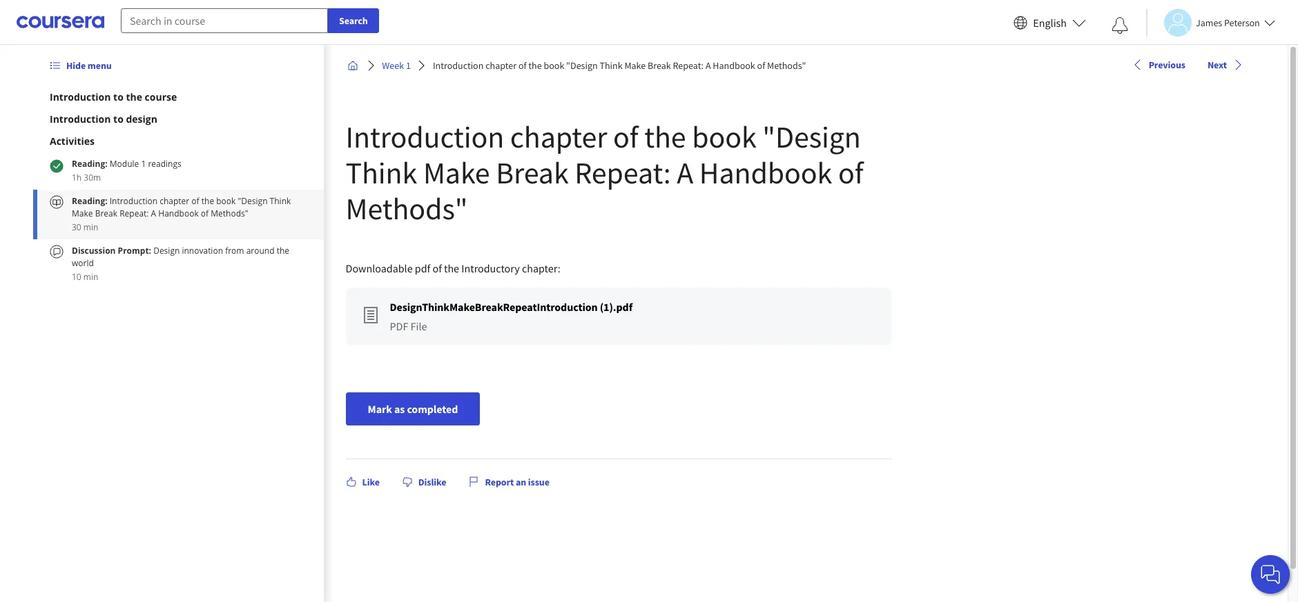 Task type: locate. For each thing, give the bounding box(es) containing it.
min right 30
[[83, 222, 98, 233]]

1 inside reading: module 1 readings 1h 30m
[[141, 158, 146, 170]]

of
[[518, 59, 526, 72], [757, 59, 765, 72], [613, 118, 639, 156], [838, 154, 864, 192], [192, 195, 199, 207], [201, 208, 209, 220], [433, 262, 442, 276]]

hide
[[66, 59, 86, 72]]

report
[[485, 477, 514, 489]]

reading: down the 30m
[[72, 195, 110, 207]]

introduction for introduction chapter of the book "design think make break repeat: a handbook of methods" link
[[432, 59, 483, 72]]

next button
[[1202, 53, 1249, 78]]

handbook
[[712, 59, 755, 72], [700, 154, 832, 192], [158, 208, 199, 220]]

2 vertical spatial book
[[216, 195, 236, 207]]

week 1
[[382, 59, 410, 72]]

1 vertical spatial to
[[113, 113, 124, 126]]

2 horizontal spatial think
[[599, 59, 622, 72]]

0 horizontal spatial methods"
[[211, 208, 248, 220]]

james peterson
[[1196, 16, 1260, 29]]

coursera image
[[17, 11, 104, 33]]

1 right the week in the left top of the page
[[406, 59, 410, 72]]

think
[[599, 59, 622, 72], [346, 154, 417, 192], [270, 195, 291, 207]]

30 min
[[72, 222, 98, 233]]

discussion prompt:
[[72, 245, 153, 257]]

min for 30 min
[[83, 222, 98, 233]]

think inside introduction chapter of the book "design think make break repeat: a handbook of methods" link
[[599, 59, 622, 72]]

2 vertical spatial think
[[270, 195, 291, 207]]

1 vertical spatial min
[[83, 271, 98, 283]]

completed
[[407, 403, 458, 416]]

1
[[406, 59, 410, 72], [141, 158, 146, 170]]

0 horizontal spatial make
[[72, 208, 93, 220]]

pdf
[[390, 320, 408, 334]]

2 vertical spatial make
[[72, 208, 93, 220]]

0 vertical spatial chapter
[[485, 59, 516, 72]]

prompt:
[[118, 245, 151, 257]]

1 vertical spatial reading:
[[72, 195, 110, 207]]

1 vertical spatial "design
[[763, 118, 861, 156]]

min for 10 min
[[83, 271, 98, 283]]

1 horizontal spatial break
[[496, 154, 569, 192]]

like
[[362, 477, 380, 489]]

0 vertical spatial handbook
[[712, 59, 755, 72]]

0 vertical spatial "design
[[566, 59, 597, 72]]

0 horizontal spatial repeat:
[[120, 208, 149, 220]]

2 to from the top
[[113, 113, 124, 126]]

1 min from the top
[[83, 222, 98, 233]]

dislike
[[418, 477, 447, 489]]

design
[[126, 113, 157, 126]]

hide menu button
[[44, 53, 117, 78]]

pdf
[[415, 262, 431, 276]]

1 to from the top
[[113, 90, 124, 104]]

report an issue
[[485, 477, 550, 489]]

0 vertical spatial book
[[543, 59, 564, 72]]

as
[[394, 403, 405, 416]]

1 horizontal spatial "design
[[566, 59, 597, 72]]

week 1 link
[[376, 53, 416, 78]]

search
[[339, 15, 368, 27]]

2 horizontal spatial repeat:
[[673, 59, 703, 72]]

0 horizontal spatial 1
[[141, 158, 146, 170]]

book
[[543, 59, 564, 72], [692, 118, 757, 156], [216, 195, 236, 207]]

a
[[705, 59, 711, 72], [677, 154, 694, 192], [151, 208, 156, 220]]

0 vertical spatial to
[[113, 90, 124, 104]]

mark as completed button
[[346, 393, 480, 426]]

0 vertical spatial break
[[647, 59, 671, 72]]

search button
[[328, 8, 379, 33]]

methods"
[[767, 59, 806, 72], [346, 190, 468, 228], [211, 208, 248, 220]]

1 vertical spatial 1
[[141, 158, 146, 170]]

2 min from the top
[[83, 271, 98, 283]]

0 vertical spatial make
[[624, 59, 645, 72]]

james
[[1196, 16, 1223, 29]]

introduction
[[432, 59, 483, 72], [50, 90, 111, 104], [50, 113, 111, 126], [346, 118, 504, 156], [110, 195, 158, 207]]

downloadable
[[346, 262, 413, 276]]

1 horizontal spatial repeat:
[[575, 154, 671, 192]]

1 reading: from the top
[[72, 158, 107, 170]]

1 vertical spatial a
[[677, 154, 694, 192]]

reading: inside reading: module 1 readings 1h 30m
[[72, 158, 107, 170]]

designthinkmakebreakrepeatintroduction
[[390, 300, 598, 314]]

introduction for introduction to design dropdown button
[[50, 113, 111, 126]]

completed image
[[50, 160, 64, 174]]

downloadable pdf of the introductory chapter:
[[346, 262, 561, 276]]

"design
[[566, 59, 597, 72], [763, 118, 861, 156], [238, 195, 268, 207]]

2 reading: from the top
[[72, 195, 110, 207]]

introduction to design button
[[50, 113, 307, 126]]

around
[[246, 245, 275, 257]]

the
[[528, 59, 541, 72], [126, 90, 142, 104], [645, 118, 686, 156], [202, 195, 214, 207], [277, 245, 289, 257], [444, 262, 459, 276]]

designthinkmakebreakrepeatintroduction (1).pdf pdf file
[[390, 300, 633, 334]]

0 vertical spatial a
[[705, 59, 711, 72]]

1 vertical spatial think
[[346, 154, 417, 192]]

2 vertical spatial break
[[95, 208, 117, 220]]

peterson
[[1225, 16, 1260, 29]]

reading: up the 30m
[[72, 158, 107, 170]]

1 vertical spatial chapter
[[510, 118, 607, 156]]

0 vertical spatial 1
[[406, 59, 410, 72]]

repeat:
[[673, 59, 703, 72], [575, 154, 671, 192], [120, 208, 149, 220]]

introduction chapter of the book "design think make break repeat: a handbook of methods"
[[432, 59, 806, 72], [346, 118, 864, 228], [72, 195, 291, 220]]

1 vertical spatial break
[[496, 154, 569, 192]]

1 vertical spatial book
[[692, 118, 757, 156]]

2 horizontal spatial a
[[705, 59, 711, 72]]

1 right "module"
[[141, 158, 146, 170]]

next
[[1208, 59, 1227, 71]]

introduction to design
[[50, 113, 157, 126]]

chat with us image
[[1260, 564, 1282, 586]]

to for the
[[113, 90, 124, 104]]

1 vertical spatial make
[[423, 154, 490, 192]]

dislike button
[[396, 470, 452, 495]]

an
[[516, 477, 526, 489]]

0 vertical spatial repeat:
[[673, 59, 703, 72]]

to
[[113, 90, 124, 104], [113, 113, 124, 126]]

10
[[72, 271, 81, 283]]

2 horizontal spatial make
[[624, 59, 645, 72]]

0 horizontal spatial a
[[151, 208, 156, 220]]

1 horizontal spatial think
[[346, 154, 417, 192]]

0 vertical spatial min
[[83, 222, 98, 233]]

1 vertical spatial repeat:
[[575, 154, 671, 192]]

0 horizontal spatial "design
[[238, 195, 268, 207]]

0 vertical spatial reading:
[[72, 158, 107, 170]]

0 horizontal spatial book
[[216, 195, 236, 207]]

chapter
[[485, 59, 516, 72], [510, 118, 607, 156], [160, 195, 189, 207]]

break
[[647, 59, 671, 72], [496, 154, 569, 192], [95, 208, 117, 220]]

to down introduction to the course
[[113, 113, 124, 126]]

1h
[[72, 172, 82, 184]]

min right 10 on the left
[[83, 271, 98, 283]]

min
[[83, 222, 98, 233], [83, 271, 98, 283]]

30
[[72, 222, 81, 233]]

reading:
[[72, 158, 107, 170], [72, 195, 110, 207]]

make
[[624, 59, 645, 72], [423, 154, 490, 192], [72, 208, 93, 220]]

course
[[145, 90, 177, 104]]

2 horizontal spatial methods"
[[767, 59, 806, 72]]

to up "introduction to design"
[[113, 90, 124, 104]]

2 vertical spatial a
[[151, 208, 156, 220]]

0 vertical spatial think
[[599, 59, 622, 72]]

introduction to the course
[[50, 90, 177, 104]]

mark
[[368, 403, 392, 416]]



Task type: describe. For each thing, give the bounding box(es) containing it.
module
[[110, 158, 139, 170]]

menu
[[88, 59, 112, 72]]

design innovation from around the world
[[72, 245, 289, 269]]

file
[[411, 320, 427, 334]]

introduction for introduction to the course dropdown button
[[50, 90, 111, 104]]

mark as completed
[[368, 403, 458, 416]]

english button
[[1009, 0, 1092, 45]]

2 vertical spatial chapter
[[160, 195, 189, 207]]

readings
[[148, 158, 181, 170]]

2 vertical spatial "design
[[238, 195, 268, 207]]

1 horizontal spatial a
[[677, 154, 694, 192]]

reading: module 1 readings 1h 30m
[[72, 158, 181, 184]]

reading: for reading: module 1 readings 1h 30m
[[72, 158, 107, 170]]

to for design
[[113, 113, 124, 126]]

1 horizontal spatial book
[[543, 59, 564, 72]]

methods" inside introduction chapter of the book "design think make break repeat: a handbook of methods" link
[[767, 59, 806, 72]]

the inside "design innovation from around the world"
[[277, 245, 289, 257]]

2 horizontal spatial book
[[692, 118, 757, 156]]

activities
[[50, 135, 95, 148]]

1 horizontal spatial 1
[[406, 59, 410, 72]]

introduction chapter of the book "design think make break repeat: a handbook of methods" link
[[427, 53, 811, 78]]

reading: for reading:
[[72, 195, 110, 207]]

previous
[[1149, 59, 1186, 71]]

1 horizontal spatial make
[[423, 154, 490, 192]]

1 vertical spatial handbook
[[700, 154, 832, 192]]

from
[[225, 245, 244, 257]]

0 horizontal spatial break
[[95, 208, 117, 220]]

world
[[72, 258, 94, 269]]

30m
[[84, 172, 101, 184]]

introduction to the course button
[[50, 90, 307, 104]]

discussion
[[72, 245, 116, 257]]

2 vertical spatial repeat:
[[120, 208, 149, 220]]

view pdf file image
[[362, 307, 379, 324]]

2 vertical spatial handbook
[[158, 208, 199, 220]]

2 horizontal spatial break
[[647, 59, 671, 72]]

activities button
[[50, 135, 307, 149]]

make inside introduction chapter of the book "design think make break repeat: a handbook of methods" link
[[624, 59, 645, 72]]

2 horizontal spatial "design
[[763, 118, 861, 156]]

report an issue button
[[463, 470, 555, 495]]

(1).pdf
[[600, 300, 633, 314]]

a inside introduction chapter of the book "design think make break repeat: a handbook of methods" link
[[705, 59, 711, 72]]

10 min
[[72, 271, 98, 283]]

introductory
[[462, 262, 520, 276]]

hide menu
[[66, 59, 112, 72]]

week
[[382, 59, 404, 72]]

james peterson button
[[1147, 9, 1276, 36]]

0 horizontal spatial think
[[270, 195, 291, 207]]

design
[[153, 245, 180, 257]]

previous button
[[1127, 53, 1191, 78]]

Search in course text field
[[121, 8, 328, 33]]

innovation
[[182, 245, 223, 257]]

like button
[[340, 470, 385, 495]]

chapter:
[[522, 262, 561, 276]]

home image
[[347, 60, 358, 71]]

english
[[1034, 16, 1067, 29]]

1 horizontal spatial methods"
[[346, 190, 468, 228]]

issue
[[528, 477, 550, 489]]

chapter inside introduction chapter of the book "design think make break repeat: a handbook of methods" link
[[485, 59, 516, 72]]

show notifications image
[[1112, 17, 1129, 34]]

the inside dropdown button
[[126, 90, 142, 104]]



Task type: vqa. For each thing, say whether or not it's contained in the screenshot.


